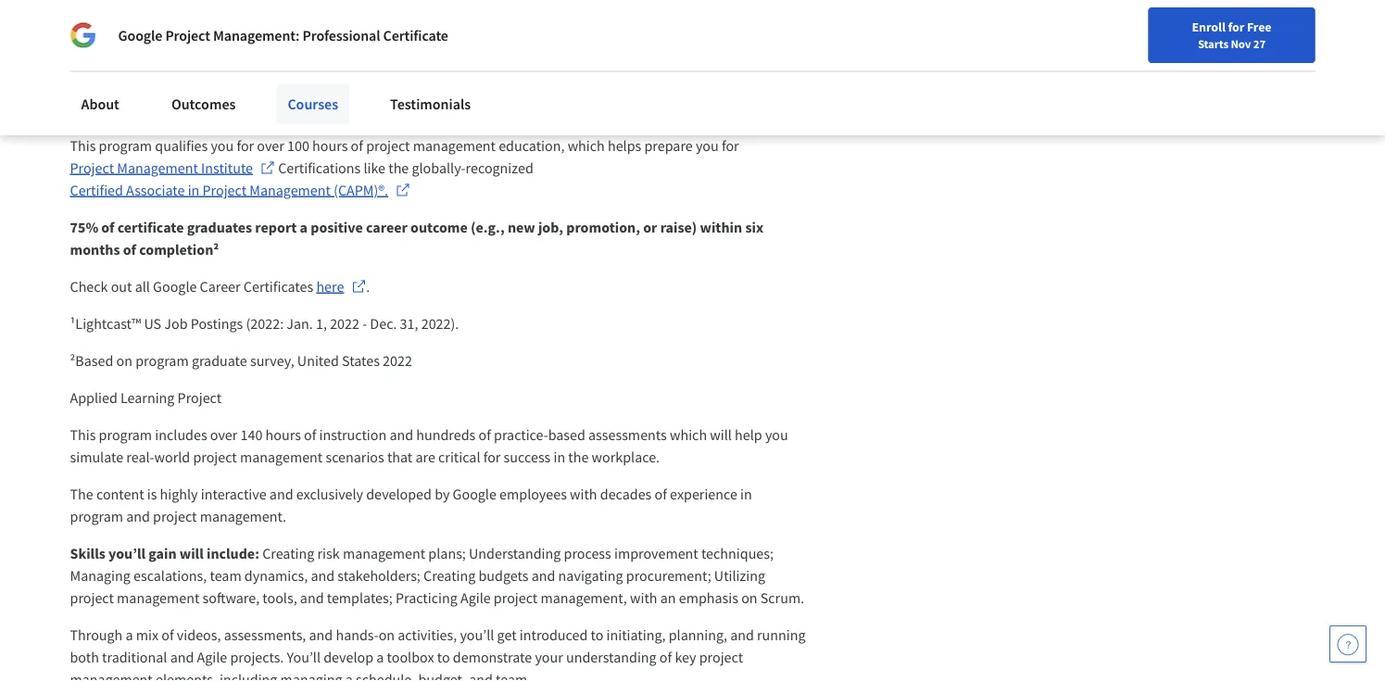 Task type: vqa. For each thing, say whether or not it's contained in the screenshot.
the right 'Total'
no



Task type: describe. For each thing, give the bounding box(es) containing it.
2022).
[[422, 314, 459, 333]]

employees inside gain in-demand skills that will prepare you for an entry-level job. learn from google employees whose foundations in project management served as launchpads for their own careers.
[[589, 18, 657, 36]]

can
[[210, 77, 233, 96]]

months
[[70, 240, 120, 259]]

for up institute
[[237, 136, 254, 155]]

professional
[[303, 26, 381, 44]]

¹lightcast™ us job postings (2022: jan. 1, 2022 - dec. 31, 2022).
[[70, 314, 459, 333]]

stakeholders;
[[338, 567, 421, 585]]

free
[[1248, 19, 1272, 35]]

initiating,
[[607, 626, 666, 644]]

in-
[[101, 18, 118, 36]]

templates;
[[327, 589, 393, 607]]

about
[[81, 95, 119, 113]]

projects.
[[230, 648, 284, 667]]

level
[[413, 18, 443, 36]]

1 horizontal spatial over
[[257, 136, 284, 155]]

google image
[[70, 22, 96, 48]]

planning,
[[669, 626, 728, 644]]

upon completion, you can directly apply for jobs with google and over 150 u.s. employers including deloitte, target, verizon, and of course, google.
[[70, 77, 789, 118]]

career
[[200, 277, 241, 296]]

²based on program graduate survey, united states 2022
[[70, 352, 412, 370]]

an inside creating risk management plans; understanding process improvement techniques; managing escalations, team dynamics, and stakeholders; creating budgets and navigating procurement; utilizing project management software, tools, and templates; practicing agile project management, with an emphasis on scrum.
[[661, 589, 676, 607]]

hands-
[[336, 626, 379, 644]]

assessments
[[589, 426, 667, 444]]

postings
[[191, 314, 243, 333]]

escalations,
[[134, 567, 207, 585]]

project inside gain in-demand skills that will prepare you for an entry-level job. learn from google employees whose foundations in project management served as launchpads for their own careers.
[[70, 40, 114, 59]]

interactive
[[201, 485, 267, 504]]

served
[[203, 40, 244, 59]]

which inside this program includes over 140 hours of instruction and hundreds of practice-based assessments which will help you simulate real-world project management scenarios that are critical for success in the workplace.
[[670, 426, 707, 444]]

check
[[70, 277, 108, 296]]

google right in-
[[118, 26, 163, 44]]

raise)
[[661, 218, 697, 237]]

management up stakeholders;
[[343, 544, 426, 563]]

promotion,
[[567, 218, 641, 237]]

this for this program qualifies you for over 100 hours of project management education, which helps prepare you for
[[70, 136, 96, 155]]

career
[[366, 218, 408, 237]]

0 horizontal spatial the
[[389, 159, 409, 177]]

target,
[[743, 77, 786, 96]]

learn
[[472, 18, 507, 36]]

0 vertical spatial on
[[116, 352, 133, 370]]

plans;
[[429, 544, 466, 563]]

introduced
[[520, 626, 588, 644]]

for left their
[[339, 40, 356, 59]]

critical
[[439, 448, 481, 467]]

management inside the through a mix of videos, assessments, and hands-on activities, you'll get introduced to initiating, planning, and running both traditional and agile projects. you'll develop a toolbox to demonstrate your understanding of key project management elements, including managing a schedule, budget, and team.
[[70, 670, 153, 681]]

you inside this program includes over 140 hours of instruction and hundreds of practice-based assessments which will help you simulate real-world project management scenarios that are critical for success in the workplace.
[[766, 426, 789, 444]]

running
[[757, 626, 806, 644]]

learning
[[121, 389, 175, 407]]

tools,
[[263, 589, 297, 607]]

schedule,
[[356, 670, 416, 681]]

(e.g.,
[[471, 218, 505, 237]]

for inside this program includes over 140 hours of instruction and hundreds of practice-based assessments which will help you simulate real-world project management scenarios that are critical for success in the workplace.
[[484, 448, 501, 467]]

the content is highly interactive and exclusively developed by google employees with decades of experience in program and project management.
[[70, 485, 756, 526]]

project management institute link
[[70, 157, 275, 179]]

qualifies
[[155, 136, 208, 155]]

through
[[70, 626, 123, 644]]

gain
[[149, 544, 177, 563]]

both
[[70, 648, 99, 667]]

you up institute
[[211, 136, 234, 155]]

improvement
[[615, 544, 699, 563]]

and left running
[[731, 626, 755, 644]]

of left instruction
[[304, 426, 316, 444]]

budgets
[[479, 567, 529, 585]]

project inside the through a mix of videos, assessments, and hands-on activities, you'll get introduced to initiating, planning, and running both traditional and agile projects. you'll develop a toolbox to demonstrate your understanding of key project management elements, including managing a schedule, budget, and team.
[[700, 648, 744, 667]]

agile inside the through a mix of videos, assessments, and hands-on activities, you'll get introduced to initiating, planning, and running both traditional and agile projects. you'll develop a toolbox to demonstrate your understanding of key project management elements, including managing a schedule, budget, and team.
[[197, 648, 227, 667]]

and down understanding in the left of the page
[[532, 567, 556, 585]]

testimonials
[[390, 95, 471, 113]]

outcomes
[[171, 95, 236, 113]]

²based
[[70, 352, 113, 370]]

help center image
[[1338, 633, 1360, 655]]

google inside upon completion, you can directly apply for jobs with google and over 150 u.s. employers including deloitte, target, verizon, and of course, google.
[[402, 77, 446, 96]]

27
[[1254, 36, 1266, 51]]

activities,
[[398, 626, 457, 644]]

education,
[[499, 136, 565, 155]]

of right 75%
[[101, 218, 115, 237]]

managing
[[281, 670, 343, 681]]

of up critical
[[479, 426, 491, 444]]

2022 for states
[[383, 352, 412, 370]]

completion²
[[139, 240, 219, 259]]

140
[[241, 426, 263, 444]]

success
[[504, 448, 551, 467]]

coursera image
[[22, 15, 140, 45]]

150
[[506, 77, 528, 96]]

you'll
[[287, 648, 321, 667]]

of left key
[[660, 648, 672, 667]]

applied
[[70, 389, 118, 407]]

courses link
[[277, 83, 350, 124]]

certified associate in project management (capm)®. link
[[70, 179, 411, 201]]

opens in a new tab image for project management institute
[[261, 161, 275, 175]]

your
[[535, 648, 563, 667]]

understanding
[[566, 648, 657, 667]]

certified
[[70, 181, 123, 200]]

0 vertical spatial creating
[[262, 544, 315, 563]]

hours inside this program includes over 140 hours of instruction and hundreds of practice-based assessments which will help you simulate real-world project management scenarios that are critical for success in the workplace.
[[266, 426, 301, 444]]

¹lightcast™
[[70, 314, 141, 333]]

and up management.
[[270, 485, 293, 504]]

project up can
[[165, 26, 210, 44]]

and down completion,
[[123, 99, 146, 118]]

enroll for free starts nov 27
[[1193, 19, 1272, 51]]

0 horizontal spatial to
[[437, 648, 450, 667]]

management:
[[213, 26, 300, 44]]

for down deloitte,
[[722, 136, 739, 155]]

out
[[111, 277, 132, 296]]

outcomes link
[[160, 83, 247, 124]]

you down deloitte,
[[696, 136, 719, 155]]

traditional
[[102, 648, 167, 667]]

united
[[297, 352, 339, 370]]

of down certificate
[[123, 240, 136, 259]]

a down develop
[[346, 670, 353, 681]]

report
[[255, 218, 297, 237]]

1 horizontal spatial prepare
[[645, 136, 693, 155]]

team
[[210, 567, 242, 585]]

are
[[416, 448, 436, 467]]

job,
[[538, 218, 564, 237]]

google right the all
[[153, 277, 197, 296]]

institute
[[201, 159, 253, 177]]

75% of certificate graduates report a positive career outcome (e.g., new job, promotion, or raise) within six months of completion²
[[70, 218, 767, 259]]

survey,
[[250, 352, 294, 370]]

project down institute
[[203, 181, 247, 200]]

graduate
[[192, 352, 247, 370]]

on inside creating risk management plans; understanding process improvement techniques; managing escalations, team dynamics, and stakeholders; creating budgets and navigating procurement; utilizing project management software, tools, and templates; practicing agile project management, with an emphasis on scrum.
[[742, 589, 758, 607]]

demand
[[118, 18, 169, 36]]

opens in a new tab image for here
[[352, 279, 367, 294]]

job.
[[445, 18, 469, 36]]

this for this program includes over 140 hours of instruction and hundreds of practice-based assessments which will help you simulate real-world project management scenarios that are critical for success in the workplace.
[[70, 426, 96, 444]]

project inside the content is highly interactive and exclusively developed by google employees with decades of experience in program and project management.
[[153, 507, 197, 526]]

and up 'elements,' on the left of page
[[170, 648, 194, 667]]

prepare inside gain in-demand skills that will prepare you for an entry-level job. learn from google employees whose foundations in project management served as launchpads for their own careers.
[[260, 18, 308, 36]]

world
[[154, 448, 190, 467]]

and down "careers."
[[449, 77, 473, 96]]

you inside gain in-demand skills that will prepare you for an entry-level job. learn from google employees whose foundations in project management served as launchpads for their own careers.
[[311, 18, 334, 36]]

project down managing
[[70, 589, 114, 607]]

apply
[[285, 77, 320, 96]]

starts
[[1199, 36, 1229, 51]]

in inside gain in-demand skills that will prepare you for an entry-level job. learn from google employees whose foundations in project management served as launchpads for their own careers.
[[781, 18, 793, 36]]

jobs
[[343, 77, 369, 96]]



Task type: locate. For each thing, give the bounding box(es) containing it.
1 vertical spatial hours
[[266, 426, 301, 444]]

the down based
[[569, 448, 589, 467]]

employees left whose
[[589, 18, 657, 36]]

0 horizontal spatial management
[[117, 159, 198, 177]]

project down includes at the bottom of page
[[193, 448, 237, 467]]

launchpads
[[264, 40, 336, 59]]

1 this from the top
[[70, 136, 96, 155]]

menu item
[[997, 19, 1116, 79]]

like
[[364, 159, 386, 177]]

including
[[627, 77, 685, 96], [220, 670, 278, 681]]

2 horizontal spatial over
[[476, 77, 503, 96]]

which left helps
[[568, 136, 605, 155]]

1 vertical spatial opens in a new tab image
[[396, 183, 411, 198]]

program inside this program includes over 140 hours of instruction and hundreds of practice-based assessments which will help you simulate real-world project management scenarios that are critical for success in the workplace.
[[99, 426, 152, 444]]

program up project management institute
[[99, 136, 152, 155]]

in right experience
[[741, 485, 753, 504]]

1 horizontal spatial opens in a new tab image
[[352, 279, 367, 294]]

key
[[675, 648, 697, 667]]

that inside this program includes over 140 hours of instruction and hundreds of practice-based assessments which will help you simulate real-world project management scenarios that are critical for success in the workplace.
[[387, 448, 413, 467]]

completion,
[[107, 77, 181, 96]]

opens in a new tab image for certified associate in project management (capm)®.
[[396, 183, 411, 198]]

dynamics,
[[245, 567, 308, 585]]

management inside gain in-demand skills that will prepare you for an entry-level job. learn from google employees whose foundations in project management served as launchpads for their own careers.
[[117, 40, 200, 59]]

google down own
[[402, 77, 446, 96]]

0 horizontal spatial opens in a new tab image
[[261, 161, 275, 175]]

within
[[700, 218, 743, 237]]

for left jobs
[[323, 77, 340, 96]]

1 vertical spatial employees
[[500, 485, 567, 504]]

certified associate in project management (capm)®.
[[70, 181, 389, 200]]

management inside this program includes over 140 hours of instruction and hundreds of practice-based assessments which will help you simulate real-world project management scenarios that are critical for success in the workplace.
[[240, 448, 323, 467]]

1 horizontal spatial on
[[379, 626, 395, 644]]

of down completion,
[[149, 99, 162, 118]]

for inside enroll for free starts nov 27
[[1229, 19, 1245, 35]]

project down budgets
[[494, 589, 538, 607]]

will inside gain in-demand skills that will prepare you for an entry-level job. learn from google employees whose foundations in project management served as launchpads for their own careers.
[[235, 18, 257, 36]]

management inside certified associate in project management (capm)®. link
[[250, 181, 331, 200]]

0 vertical spatial 2022
[[330, 314, 360, 333]]

1 horizontal spatial you'll
[[460, 626, 494, 644]]

with down procurement; at the bottom of the page
[[630, 589, 658, 607]]

opens in a new tab image up certified associate in project management (capm)®. link
[[261, 161, 275, 175]]

with inside the content is highly interactive and exclusively developed by google employees with decades of experience in program and project management.
[[570, 485, 598, 504]]

outcome
[[411, 218, 468, 237]]

show notifications image
[[1136, 23, 1158, 45]]

1 vertical spatial creating
[[424, 567, 476, 585]]

that left are
[[387, 448, 413, 467]]

project up includes at the bottom of page
[[178, 389, 222, 407]]

process
[[564, 544, 612, 563]]

2022 for 1,
[[330, 314, 360, 333]]

this inside this program includes over 140 hours of instruction and hundreds of practice-based assessments which will help you simulate real-world project management scenarios that are critical for success in the workplace.
[[70, 426, 96, 444]]

certifications like the globally-recognized
[[275, 159, 537, 177]]

1 horizontal spatial agile
[[461, 589, 491, 607]]

management
[[117, 40, 200, 59], [413, 136, 496, 155], [240, 448, 323, 467], [343, 544, 426, 563], [117, 589, 200, 607], [70, 670, 153, 681]]

certificates
[[244, 277, 314, 296]]

1 vertical spatial including
[[220, 670, 278, 681]]

in down based
[[554, 448, 566, 467]]

0 horizontal spatial hours
[[266, 426, 301, 444]]

you inside upon completion, you can directly apply for jobs with google and over 150 u.s. employers including deloitte, target, verizon, and of course, google.
[[184, 77, 207, 96]]

including inside the through a mix of videos, assessments, and hands-on activities, you'll get introduced to initiating, planning, and running both traditional and agile projects. you'll develop a toolbox to demonstrate your understanding of key project management elements, including managing a schedule, budget, and team.
[[220, 670, 278, 681]]

0 horizontal spatial including
[[220, 670, 278, 681]]

project up the certified
[[70, 159, 114, 177]]

1 vertical spatial that
[[387, 448, 413, 467]]

exclusively
[[296, 485, 363, 504]]

that inside gain in-demand skills that will prepare you for an entry-level job. learn from google employees whose foundations in project management served as launchpads for their own careers.
[[206, 18, 232, 36]]

on up toolbox
[[379, 626, 395, 644]]

and down is
[[126, 507, 150, 526]]

google right by
[[453, 485, 497, 504]]

to up budget,
[[437, 648, 450, 667]]

demonstrate
[[453, 648, 532, 667]]

of up certifications
[[351, 136, 363, 155]]

75%
[[70, 218, 98, 237]]

emphasis
[[679, 589, 739, 607]]

with inside upon completion, you can directly apply for jobs with google and over 150 u.s. employers including deloitte, target, verizon, and of course, google.
[[372, 77, 399, 96]]

a left mix
[[126, 626, 133, 644]]

which left help at the right
[[670, 426, 707, 444]]

0 horizontal spatial will
[[180, 544, 204, 563]]

videos,
[[177, 626, 221, 644]]

0 horizontal spatial employees
[[500, 485, 567, 504]]

0 vertical spatial that
[[206, 18, 232, 36]]

to up understanding
[[591, 626, 604, 644]]

management
[[117, 159, 198, 177], [250, 181, 331, 200]]

employers
[[559, 77, 624, 96]]

will up as
[[235, 18, 257, 36]]

2 vertical spatial will
[[180, 544, 204, 563]]

scrum.
[[761, 589, 805, 607]]

google inside the content is highly interactive and exclusively developed by google employees with decades of experience in program and project management.
[[453, 485, 497, 504]]

creating down plans;
[[424, 567, 476, 585]]

associate
[[126, 181, 185, 200]]

opens in a new tab image inside certified associate in project management (capm)®. link
[[396, 183, 411, 198]]

the down this program qualifies you for over 100 hours of project management education, which helps prepare you for
[[389, 159, 409, 177]]

and inside this program includes over 140 hours of instruction and hundreds of practice-based assessments which will help you simulate real-world project management scenarios that are critical for success in the workplace.
[[390, 426, 414, 444]]

a inside 75% of certificate graduates report a positive career outcome (e.g., new job, promotion, or raise) within six months of completion²
[[300, 218, 308, 237]]

1,
[[316, 314, 327, 333]]

1 horizontal spatial an
[[661, 589, 676, 607]]

get
[[497, 626, 517, 644]]

management up the associate
[[117, 159, 198, 177]]

0 horizontal spatial you'll
[[108, 544, 146, 563]]

0 vertical spatial you'll
[[108, 544, 146, 563]]

opens in a new tab image
[[261, 161, 275, 175], [396, 183, 411, 198], [352, 279, 367, 294]]

of
[[149, 99, 162, 118], [351, 136, 363, 155], [101, 218, 115, 237], [123, 240, 136, 259], [304, 426, 316, 444], [479, 426, 491, 444], [655, 485, 667, 504], [162, 626, 174, 644], [660, 648, 672, 667]]

real-
[[126, 448, 154, 467]]

1 horizontal spatial hours
[[313, 136, 348, 155]]

over inside this program includes over 140 hours of instruction and hundreds of practice-based assessments which will help you simulate real-world project management scenarios that are critical for success in the workplace.
[[210, 426, 238, 444]]

prepare up the launchpads at the left of page
[[260, 18, 308, 36]]

in inside the content is highly interactive and exclusively developed by google employees with decades of experience in program and project management.
[[741, 485, 753, 504]]

0 horizontal spatial prepare
[[260, 18, 308, 36]]

you up course,
[[184, 77, 207, 96]]

2 horizontal spatial with
[[630, 589, 658, 607]]

1 horizontal spatial the
[[569, 448, 589, 467]]

states
[[342, 352, 380, 370]]

you'll up demonstrate
[[460, 626, 494, 644]]

risk
[[318, 544, 340, 563]]

highly
[[160, 485, 198, 504]]

1 horizontal spatial which
[[670, 426, 707, 444]]

with right jobs
[[372, 77, 399, 96]]

0 vertical spatial opens in a new tab image
[[261, 161, 275, 175]]

navigating
[[559, 567, 624, 585]]

0 horizontal spatial on
[[116, 352, 133, 370]]

including inside upon completion, you can directly apply for jobs with google and over 150 u.s. employers including deloitte, target, verizon, and of course, google.
[[627, 77, 685, 96]]

all
[[135, 277, 150, 296]]

2 this from the top
[[70, 426, 96, 444]]

whose
[[660, 18, 700, 36]]

agile down videos,
[[197, 648, 227, 667]]

over left 100 at left
[[257, 136, 284, 155]]

1 horizontal spatial with
[[570, 485, 598, 504]]

with inside creating risk management plans; understanding process improvement techniques; managing escalations, team dynamics, and stakeholders; creating budgets and navigating procurement; utilizing project management software, tools, and templates; practicing agile project management, with an emphasis on scrum.
[[630, 589, 658, 607]]

2 vertical spatial with
[[630, 589, 658, 607]]

or
[[644, 218, 658, 237]]

practice-
[[494, 426, 548, 444]]

0 horizontal spatial with
[[372, 77, 399, 96]]

.
[[367, 277, 370, 296]]

the inside this program includes over 140 hours of instruction and hundreds of practice-based assessments which will help you simulate real-world project management scenarios that are critical for success in the workplace.
[[569, 448, 589, 467]]

practicing
[[396, 589, 458, 607]]

1 horizontal spatial to
[[591, 626, 604, 644]]

management down '140'
[[240, 448, 323, 467]]

through a mix of videos, assessments, and hands-on activities, you'll get introduced to initiating, planning, and running both traditional and agile projects. you'll develop a toolbox to demonstrate your understanding of key project management elements, including managing a schedule, budget, and team.
[[70, 626, 809, 681]]

of right mix
[[162, 626, 174, 644]]

0 vertical spatial employees
[[589, 18, 657, 36]]

experience
[[670, 485, 738, 504]]

1 vertical spatial prepare
[[645, 136, 693, 155]]

2022 right states
[[383, 352, 412, 370]]

0 vertical spatial this
[[70, 136, 96, 155]]

0 vertical spatial will
[[235, 18, 257, 36]]

job
[[164, 314, 188, 333]]

on
[[116, 352, 133, 370], [742, 589, 758, 607], [379, 626, 395, 644]]

management up globally-
[[413, 136, 496, 155]]

instruction
[[319, 426, 387, 444]]

creating up 'dynamics,'
[[262, 544, 315, 563]]

and left "hundreds"
[[390, 426, 414, 444]]

1 horizontal spatial that
[[387, 448, 413, 467]]

globally-
[[412, 159, 466, 177]]

in right foundations
[[781, 18, 793, 36]]

you'll up managing
[[108, 544, 146, 563]]

0 horizontal spatial an
[[357, 18, 373, 36]]

1 vertical spatial over
[[257, 136, 284, 155]]

0 vertical spatial agile
[[461, 589, 491, 607]]

0 vertical spatial to
[[591, 626, 604, 644]]

1 vertical spatial 2022
[[383, 352, 412, 370]]

careers.
[[421, 40, 470, 59]]

courses
[[288, 95, 338, 113]]

develop
[[324, 648, 374, 667]]

and down demonstrate
[[469, 670, 493, 681]]

management.
[[200, 507, 287, 526]]

0 horizontal spatial agile
[[197, 648, 227, 667]]

mix
[[136, 626, 159, 644]]

you'll inside the through a mix of videos, assessments, and hands-on activities, you'll get introduced to initiating, planning, and running both traditional and agile projects. you'll develop a toolbox to demonstrate your understanding of key project management elements, including managing a schedule, budget, and team.
[[460, 626, 494, 644]]

and up you'll
[[309, 626, 333, 644]]

for left entry-
[[337, 18, 354, 36]]

hours right '140'
[[266, 426, 301, 444]]

1 horizontal spatial management
[[250, 181, 331, 200]]

directly
[[236, 77, 282, 96]]

an inside gain in-demand skills that will prepare you for an entry-level job. learn from google employees whose foundations in project management served as launchpads for their own careers.
[[357, 18, 373, 36]]

verizon,
[[70, 99, 120, 118]]

in down "project management institute" link
[[188, 181, 200, 200]]

a
[[300, 218, 308, 237], [126, 626, 133, 644], [377, 648, 384, 667], [346, 670, 353, 681]]

2 vertical spatial over
[[210, 426, 238, 444]]

help
[[735, 426, 763, 444]]

toolbox
[[387, 648, 434, 667]]

this down verizon,
[[70, 136, 96, 155]]

decades
[[601, 485, 652, 504]]

0 vertical spatial which
[[568, 136, 605, 155]]

google.
[[213, 99, 260, 118]]

program up real-
[[99, 426, 152, 444]]

including left deloitte,
[[627, 77, 685, 96]]

1 vertical spatial which
[[670, 426, 707, 444]]

in inside this program includes over 140 hours of instruction and hundreds of practice-based assessments which will help you simulate real-world project management scenarios that are critical for success in the workplace.
[[554, 448, 566, 467]]

management,
[[541, 589, 627, 607]]

1 vertical spatial you'll
[[460, 626, 494, 644]]

course,
[[165, 99, 210, 118]]

2 vertical spatial on
[[379, 626, 395, 644]]

foundations
[[703, 18, 778, 36]]

a right report
[[300, 218, 308, 237]]

for up nov
[[1229, 19, 1245, 35]]

will left help at the right
[[710, 426, 732, 444]]

project inside this program includes over 140 hours of instruction and hundreds of practice-based assessments which will help you simulate real-world project management scenarios that are critical for success in the workplace.
[[193, 448, 237, 467]]

1 horizontal spatial will
[[235, 18, 257, 36]]

(2022:
[[246, 314, 284, 333]]

dec.
[[370, 314, 397, 333]]

0 horizontal spatial 2022
[[330, 314, 360, 333]]

agile inside creating risk management plans; understanding process improvement techniques; managing escalations, team dynamics, and stakeholders; creating budgets and navigating procurement; utilizing project management software, tools, and templates; practicing agile project management, with an emphasis on scrum.
[[461, 589, 491, 607]]

that up served
[[206, 18, 232, 36]]

1 horizontal spatial employees
[[589, 18, 657, 36]]

this up the simulate
[[70, 426, 96, 444]]

managing
[[70, 567, 131, 585]]

the
[[70, 485, 93, 504]]

None search field
[[264, 12, 626, 49]]

1 vertical spatial with
[[570, 485, 598, 504]]

google inside gain in-demand skills that will prepare you for an entry-level job. learn from google employees whose foundations in project management served as launchpads for their own careers.
[[542, 18, 586, 36]]

project down highly
[[153, 507, 197, 526]]

an down procurement; at the bottom of the page
[[661, 589, 676, 607]]

1 vertical spatial will
[[710, 426, 732, 444]]

management down certifications
[[250, 181, 331, 200]]

2 horizontal spatial opens in a new tab image
[[396, 183, 411, 198]]

with
[[372, 77, 399, 96], [570, 485, 598, 504], [630, 589, 658, 607]]

0 horizontal spatial over
[[210, 426, 238, 444]]

1 vertical spatial management
[[250, 181, 331, 200]]

1 vertical spatial agile
[[197, 648, 227, 667]]

employees inside the content is highly interactive and exclusively developed by google employees with decades of experience in program and project management.
[[500, 485, 567, 504]]

1 vertical spatial the
[[569, 448, 589, 467]]

program down us
[[136, 352, 189, 370]]

on down the utilizing
[[742, 589, 758, 607]]

0 vertical spatial with
[[372, 77, 399, 96]]

this program qualifies you for over 100 hours of project management education, which helps prepare you for
[[70, 136, 742, 155]]

recognized
[[466, 159, 534, 177]]

0 vertical spatial management
[[117, 159, 198, 177]]

0 vertical spatial over
[[476, 77, 503, 96]]

project up like
[[366, 136, 410, 155]]

opens in a new tab image down "certifications like the globally-recognized"
[[396, 183, 411, 198]]

google right from
[[542, 18, 586, 36]]

prepare right helps
[[645, 136, 693, 155]]

program inside the content is highly interactive and exclusively developed by google employees with decades of experience in program and project management.
[[70, 507, 123, 526]]

check out all google career certificates
[[70, 277, 316, 296]]

an up their
[[357, 18, 373, 36]]

over left 150
[[476, 77, 503, 96]]

0 horizontal spatial that
[[206, 18, 232, 36]]

project
[[165, 26, 210, 44], [70, 159, 114, 177], [203, 181, 247, 200], [178, 389, 222, 407]]

management down escalations,
[[117, 589, 200, 607]]

on inside the through a mix of videos, assessments, and hands-on activities, you'll get introduced to initiating, planning, and running both traditional and agile projects. you'll develop a toolbox to demonstrate your understanding of key project management elements, including managing a schedule, budget, and team.
[[379, 626, 395, 644]]

utilizing
[[715, 567, 766, 585]]

1 vertical spatial an
[[661, 589, 676, 607]]

hours up certifications
[[313, 136, 348, 155]]

opens in a new tab image inside here link
[[352, 279, 367, 294]]

0 vertical spatial the
[[389, 159, 409, 177]]

0 horizontal spatial creating
[[262, 544, 315, 563]]

0 vertical spatial hours
[[313, 136, 348, 155]]

with left decades
[[570, 485, 598, 504]]

will inside this program includes over 140 hours of instruction and hundreds of practice-based assessments which will help you simulate real-world project management scenarios that are critical for success in the workplace.
[[710, 426, 732, 444]]

for inside upon completion, you can directly apply for jobs with google and over 150 u.s. employers including deloitte, target, verizon, and of course, google.
[[323, 77, 340, 96]]

2 vertical spatial opens in a new tab image
[[352, 279, 367, 294]]

in
[[781, 18, 793, 36], [188, 181, 200, 200], [554, 448, 566, 467], [741, 485, 753, 504]]

1 horizontal spatial creating
[[424, 567, 476, 585]]

1 horizontal spatial including
[[627, 77, 685, 96]]

over left '140'
[[210, 426, 238, 444]]

nov
[[1232, 36, 1252, 51]]

31,
[[400, 314, 419, 333]]

over inside upon completion, you can directly apply for jobs with google and over 150 u.s. employers including deloitte, target, verizon, and of course, google.
[[476, 77, 503, 96]]

1 vertical spatial to
[[437, 648, 450, 667]]

1 vertical spatial on
[[742, 589, 758, 607]]

2 horizontal spatial on
[[742, 589, 758, 607]]

0 vertical spatial prepare
[[260, 18, 308, 36]]

opens in a new tab image right "here"
[[352, 279, 367, 294]]

0 vertical spatial including
[[627, 77, 685, 96]]

here
[[316, 277, 344, 296]]

of inside the content is highly interactive and exclusively developed by google employees with decades of experience in program and project management.
[[655, 485, 667, 504]]

techniques;
[[702, 544, 774, 563]]

project down planning,
[[700, 648, 744, 667]]

0 vertical spatial an
[[357, 18, 373, 36]]

2022 left -
[[330, 314, 360, 333]]

management inside "project management institute" link
[[117, 159, 198, 177]]

1 horizontal spatial 2022
[[383, 352, 412, 370]]

and right "tools,"
[[300, 589, 324, 607]]

1 vertical spatial this
[[70, 426, 96, 444]]

2 horizontal spatial will
[[710, 426, 732, 444]]

program down the at the left of the page
[[70, 507, 123, 526]]

you up the launchpads at the left of page
[[311, 18, 334, 36]]

and down risk on the left bottom
[[311, 567, 335, 585]]

management down demand
[[117, 40, 200, 59]]

0 horizontal spatial which
[[568, 136, 605, 155]]

developed
[[366, 485, 432, 504]]

a up 'schedule,'
[[377, 648, 384, 667]]

of inside upon completion, you can directly apply for jobs with google and over 150 u.s. employers including deloitte, target, verizon, and of course, google.
[[149, 99, 162, 118]]

opens in a new tab image inside "project management institute" link
[[261, 161, 275, 175]]

workplace.
[[592, 448, 660, 467]]



